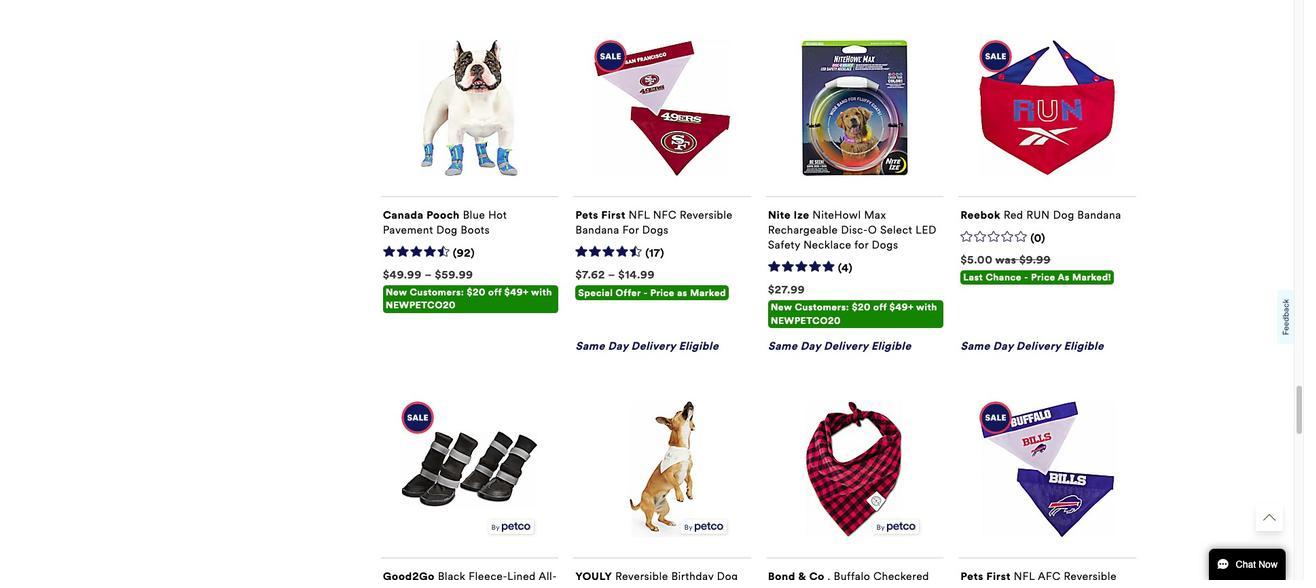 Task type: locate. For each thing, give the bounding box(es) containing it.
same for was
[[961, 340, 990, 353]]

marked
[[690, 287, 726, 299]]

-
[[1024, 272, 1029, 283], [644, 287, 648, 299]]

1 vertical spatial -
[[644, 287, 648, 299]]

0 vertical spatial new
[[386, 287, 407, 298]]

price
[[1031, 272, 1056, 283], [650, 287, 675, 299]]

2 horizontal spatial same day delivery eligible
[[961, 340, 1104, 353]]

0 horizontal spatial -
[[644, 287, 648, 299]]

1 vertical spatial off
[[873, 302, 887, 313]]

(17)
[[646, 247, 664, 260]]

newpetco20 inside $27.99 new customers: $20 off $49+ with newpetco20
[[771, 315, 841, 326]]

0 vertical spatial price
[[1031, 272, 1056, 283]]

1 horizontal spatial same
[[768, 340, 798, 353]]

2 horizontal spatial delivery
[[1017, 340, 1061, 353]]

- inside $7.62 – $14.99 special offer - price as marked
[[644, 287, 648, 299]]

– left $59.99
[[425, 268, 432, 281]]

1 horizontal spatial dogs
[[872, 239, 899, 252]]

0 horizontal spatial newpetco20
[[386, 300, 456, 311]]

0 horizontal spatial –
[[425, 268, 432, 281]]

– right "$7.62"
[[608, 268, 616, 281]]

1 vertical spatial bandana
[[576, 224, 619, 237]]

2 – from the left
[[608, 268, 616, 281]]

new down $27.99
[[771, 302, 792, 313]]

0 horizontal spatial $20
[[467, 287, 486, 298]]

1 horizontal spatial dog
[[1053, 209, 1075, 222]]

$5.00
[[961, 253, 993, 266]]

- right offer
[[644, 287, 648, 299]]

delivery for $9.99
[[1017, 340, 1061, 353]]

customers: down $27.99
[[795, 302, 850, 313]]

price inside $7.62 – $14.99 special offer - price as marked
[[650, 287, 675, 299]]

(0)
[[1031, 232, 1046, 245]]

1 horizontal spatial $20
[[852, 302, 871, 313]]

1 vertical spatial with
[[917, 302, 938, 313]]

1 vertical spatial $49+
[[890, 302, 914, 313]]

1 horizontal spatial bandana
[[1078, 209, 1122, 222]]

$49.99
[[383, 268, 422, 281]]

3 same day delivery eligible from the left
[[961, 340, 1104, 353]]

$49+ inside $49.99 – $59.99 new customers: $20 off $49+ with newpetco20
[[504, 287, 529, 298]]

nfl nfc reversible bandana for dogs
[[576, 209, 733, 237]]

1 horizontal spatial off
[[873, 302, 887, 313]]

1 vertical spatial price
[[650, 287, 675, 299]]

– inside $7.62 – $14.99 special offer - price as marked
[[608, 268, 616, 281]]

$20 down $59.99
[[467, 287, 486, 298]]

– inside $49.99 – $59.99 new customers: $20 off $49+ with newpetco20
[[425, 268, 432, 281]]

eligible
[[679, 340, 719, 353], [871, 340, 911, 353], [1064, 340, 1104, 353]]

with inside $49.99 – $59.99 new customers: $20 off $49+ with newpetco20
[[531, 287, 552, 298]]

same
[[576, 340, 605, 353], [768, 340, 798, 353], [961, 340, 990, 353]]

1 – from the left
[[425, 268, 432, 281]]

day for –
[[608, 340, 628, 353]]

1 horizontal spatial delivery
[[824, 340, 869, 353]]

necklace
[[804, 239, 852, 252]]

1 horizontal spatial same day delivery eligible
[[768, 340, 911, 353]]

day for was
[[993, 340, 1014, 353]]

o
[[868, 224, 877, 237]]

1 horizontal spatial –
[[608, 268, 616, 281]]

styled arrow button link
[[1256, 504, 1283, 531]]

1 vertical spatial $20
[[852, 302, 871, 313]]

chance
[[986, 272, 1022, 283]]

0 vertical spatial $49+
[[504, 287, 529, 298]]

dog right run
[[1053, 209, 1075, 222]]

17 reviews element
[[646, 247, 664, 261]]

0 horizontal spatial price
[[650, 287, 675, 299]]

1 eligible from the left
[[679, 340, 719, 353]]

delivery
[[631, 340, 676, 353], [824, 340, 869, 353], [1017, 340, 1061, 353]]

0 vertical spatial dog
[[1053, 209, 1075, 222]]

price inside $5.00 was $9.99 last chance - price as marked!
[[1031, 272, 1056, 283]]

3 same from the left
[[961, 340, 990, 353]]

1 vertical spatial newpetco20
[[771, 315, 841, 326]]

bandana
[[1078, 209, 1122, 222], [576, 224, 619, 237]]

dog down 'pooch'
[[436, 224, 458, 237]]

0 vertical spatial bandana
[[1078, 209, 1122, 222]]

0 vertical spatial $20
[[467, 287, 486, 298]]

2 day from the left
[[801, 340, 821, 353]]

1 horizontal spatial $49+
[[890, 302, 914, 313]]

dogs down the select on the right top
[[872, 239, 899, 252]]

- inside $5.00 was $9.99 last chance - price as marked!
[[1024, 272, 1029, 283]]

special
[[578, 287, 613, 299]]

nitehowl
[[813, 209, 861, 222]]

3 day from the left
[[993, 340, 1014, 353]]

with inside $27.99 new customers: $20 off $49+ with newpetco20
[[917, 302, 938, 313]]

blue
[[463, 209, 485, 222]]

0 horizontal spatial eligible
[[679, 340, 719, 353]]

1 vertical spatial dogs
[[872, 239, 899, 252]]

newpetco20 down $27.99
[[771, 315, 841, 326]]

0 vertical spatial newpetco20
[[386, 300, 456, 311]]

dog for bandana
[[1053, 209, 1075, 222]]

1 vertical spatial customers:
[[795, 302, 850, 313]]

0 vertical spatial dogs
[[642, 224, 669, 237]]

customers:
[[410, 287, 464, 298], [795, 302, 850, 313]]

–
[[425, 268, 432, 281], [608, 268, 616, 281]]

first
[[601, 209, 626, 222]]

1 delivery from the left
[[631, 340, 676, 353]]

1 day from the left
[[608, 340, 628, 353]]

dog
[[1053, 209, 1075, 222], [436, 224, 458, 237]]

1 horizontal spatial newpetco20
[[771, 315, 841, 326]]

0 horizontal spatial off
[[488, 287, 502, 298]]

3 eligible from the left
[[1064, 340, 1104, 353]]

new down $49.99 at the left top of page
[[386, 287, 407, 298]]

bandana right run
[[1078, 209, 1122, 222]]

customers: inside $27.99 new customers: $20 off $49+ with newpetco20
[[795, 302, 850, 313]]

off inside $49.99 – $59.99 new customers: $20 off $49+ with newpetco20
[[488, 287, 502, 298]]

1 horizontal spatial day
[[801, 340, 821, 353]]

$49+ inside $27.99 new customers: $20 off $49+ with newpetco20
[[890, 302, 914, 313]]

newpetco20
[[386, 300, 456, 311], [771, 315, 841, 326]]

bandana inside nfl nfc reversible bandana for dogs
[[576, 224, 619, 237]]

0 horizontal spatial $49+
[[504, 287, 529, 298]]

same day delivery eligible for $9.99
[[961, 340, 1104, 353]]

4 reviews element
[[838, 262, 853, 276]]

0 horizontal spatial with
[[531, 287, 552, 298]]

with
[[531, 287, 552, 298], [917, 302, 938, 313]]

2 horizontal spatial same
[[961, 340, 990, 353]]

pets
[[576, 209, 599, 222]]

dogs inside nitehowl max rechargeable disc-o select led safety necklace for dogs
[[872, 239, 899, 252]]

nite ize
[[768, 209, 810, 222]]

same day delivery eligible for $14.99
[[576, 340, 719, 353]]

price down $9.99
[[1031, 272, 1056, 283]]

off inside $27.99 new customers: $20 off $49+ with newpetco20
[[873, 302, 887, 313]]

1 horizontal spatial -
[[1024, 272, 1029, 283]]

0 horizontal spatial bandana
[[576, 224, 619, 237]]

0 vertical spatial customers:
[[410, 287, 464, 298]]

0 vertical spatial off
[[488, 287, 502, 298]]

customers: inside $49.99 – $59.99 new customers: $20 off $49+ with newpetco20
[[410, 287, 464, 298]]

same day delivery eligible
[[576, 340, 719, 353], [768, 340, 911, 353], [961, 340, 1104, 353]]

2 same from the left
[[768, 340, 798, 353]]

$27.99 new customers: $20 off $49+ with newpetco20
[[768, 283, 938, 326]]

$20 down 4 reviews element in the top of the page
[[852, 302, 871, 313]]

1 horizontal spatial price
[[1031, 272, 1056, 283]]

$49+
[[504, 287, 529, 298], [890, 302, 914, 313]]

$9.99
[[1020, 253, 1051, 266]]

2 horizontal spatial day
[[993, 340, 1014, 353]]

new
[[386, 287, 407, 298], [771, 302, 792, 313]]

2 delivery from the left
[[824, 340, 869, 353]]

$20
[[467, 287, 486, 298], [852, 302, 871, 313]]

bandana down pets first
[[576, 224, 619, 237]]

2 eligible from the left
[[871, 340, 911, 353]]

off
[[488, 287, 502, 298], [873, 302, 887, 313]]

nite
[[768, 209, 791, 222]]

1 vertical spatial new
[[771, 302, 792, 313]]

2 horizontal spatial eligible
[[1064, 340, 1104, 353]]

- down $9.99
[[1024, 272, 1029, 283]]

0 vertical spatial -
[[1024, 272, 1029, 283]]

delivery for $14.99
[[631, 340, 676, 353]]

newpetco20 down from $49.99 up to $59.99 element
[[386, 300, 456, 311]]

1 vertical spatial dog
[[436, 224, 458, 237]]

1 horizontal spatial with
[[917, 302, 938, 313]]

0 horizontal spatial dog
[[436, 224, 458, 237]]

dogs
[[642, 224, 669, 237], [872, 239, 899, 252]]

as
[[677, 287, 688, 299]]

dog inside the blue hot pavement dog boots
[[436, 224, 458, 237]]

92 reviews element
[[453, 247, 475, 261]]

0 vertical spatial with
[[531, 287, 552, 298]]

dogs down nfc
[[642, 224, 669, 237]]

0 horizontal spatial delivery
[[631, 340, 676, 353]]

price left as on the right of page
[[650, 287, 675, 299]]

select
[[880, 224, 913, 237]]

same day delivery eligible for customers:
[[768, 340, 911, 353]]

from $7.62 up to $14.99 element
[[576, 268, 655, 281]]

3 delivery from the left
[[1017, 340, 1061, 353]]

0 horizontal spatial new
[[386, 287, 407, 298]]

2 same day delivery eligible from the left
[[768, 340, 911, 353]]

0 horizontal spatial customers:
[[410, 287, 464, 298]]

eligible for $9.99
[[1064, 340, 1104, 353]]

max
[[864, 209, 887, 222]]

canada pooch
[[383, 209, 460, 222]]

0 horizontal spatial day
[[608, 340, 628, 353]]

1 horizontal spatial customers:
[[795, 302, 850, 313]]

day
[[608, 340, 628, 353], [801, 340, 821, 353], [993, 340, 1014, 353]]

customers: down from $49.99 up to $59.99 element
[[410, 287, 464, 298]]

0 horizontal spatial same
[[576, 340, 605, 353]]

1 same from the left
[[576, 340, 605, 353]]

same for new
[[768, 340, 798, 353]]

0 horizontal spatial dogs
[[642, 224, 669, 237]]

1 horizontal spatial new
[[771, 302, 792, 313]]

reebok red run dog bandana
[[961, 209, 1122, 222]]

$14.99
[[618, 268, 655, 281]]

$20 inside $49.99 – $59.99 new customers: $20 off $49+ with newpetco20
[[467, 287, 486, 298]]

blue hot pavement dog boots
[[383, 209, 507, 237]]

1 same day delivery eligible from the left
[[576, 340, 719, 353]]

pets first
[[576, 209, 626, 222]]

0 horizontal spatial same day delivery eligible
[[576, 340, 719, 353]]

1 horizontal spatial eligible
[[871, 340, 911, 353]]

$7.62 – $14.99 special offer - price as marked
[[576, 268, 726, 299]]



Task type: describe. For each thing, give the bounding box(es) containing it.
nfc
[[653, 209, 677, 222]]

as
[[1058, 272, 1070, 283]]

led
[[916, 224, 937, 237]]

canada
[[383, 209, 424, 222]]

new inside $27.99 new customers: $20 off $49+ with newpetco20
[[771, 302, 792, 313]]

ize
[[794, 209, 810, 222]]

newpetco20 inside $49.99 – $59.99 new customers: $20 off $49+ with newpetco20
[[386, 300, 456, 311]]

– for $49.99
[[425, 268, 432, 281]]

boots
[[461, 224, 490, 237]]

rechargeable
[[768, 224, 838, 237]]

– for $7.62
[[608, 268, 616, 281]]

reebok
[[961, 209, 1001, 222]]

$20 inside $27.99 new customers: $20 off $49+ with newpetco20
[[852, 302, 871, 313]]

nfl
[[629, 209, 650, 222]]

0 reviews element
[[1031, 232, 1046, 246]]

$7.62
[[576, 268, 605, 281]]

$49.99 – $59.99 new customers: $20 off $49+ with newpetco20
[[383, 268, 552, 311]]

pooch
[[427, 209, 460, 222]]

red
[[1004, 209, 1024, 222]]

(92)
[[453, 247, 475, 260]]

$5.00 was $9.99 last chance - price as marked!
[[961, 253, 1112, 283]]

- for $9.99
[[1024, 272, 1029, 283]]

safety
[[768, 239, 801, 252]]

new inside $49.99 – $59.99 new customers: $20 off $49+ with newpetco20
[[386, 287, 407, 298]]

offer
[[616, 287, 641, 299]]

$59.99
[[435, 268, 473, 281]]

eligible for $14.99
[[679, 340, 719, 353]]

$27.99
[[768, 283, 805, 296]]

was
[[996, 253, 1017, 266]]

same for –
[[576, 340, 605, 353]]

scroll to top image
[[1264, 512, 1276, 524]]

hot
[[488, 209, 507, 222]]

day for new
[[801, 340, 821, 353]]

marked!
[[1072, 272, 1112, 283]]

price for $9.99
[[1031, 272, 1056, 283]]

pavement
[[383, 224, 433, 237]]

price for $14.99
[[650, 287, 675, 299]]

eligible for customers:
[[871, 340, 911, 353]]

disc-
[[841, 224, 868, 237]]

delivery for customers:
[[824, 340, 869, 353]]

from $49.99 up to $59.99 element
[[383, 268, 473, 281]]

dog for boots
[[436, 224, 458, 237]]

for
[[623, 224, 639, 237]]

reversible
[[680, 209, 733, 222]]

last
[[963, 272, 983, 283]]

dogs inside nfl nfc reversible bandana for dogs
[[642, 224, 669, 237]]

nitehowl max rechargeable disc-o select led safety necklace for dogs
[[768, 209, 937, 252]]

for
[[855, 239, 869, 252]]

run
[[1027, 209, 1050, 222]]

(4)
[[838, 262, 853, 275]]

- for $14.99
[[644, 287, 648, 299]]



Task type: vqa. For each thing, say whether or not it's contained in the screenshot.
Leashes,
no



